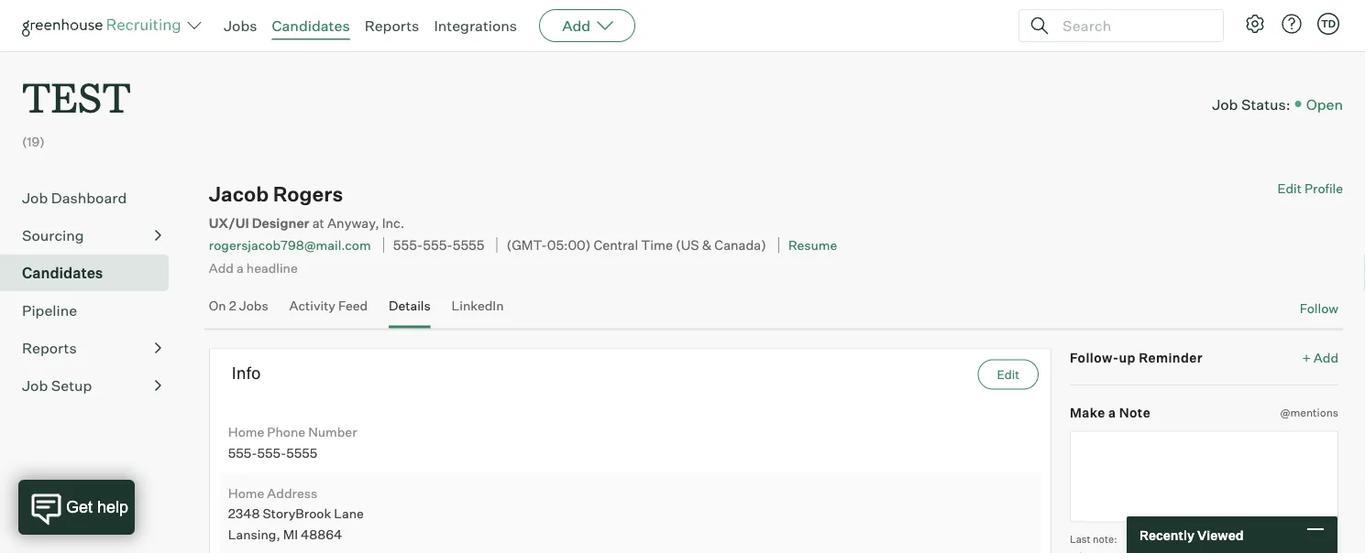 Task type: locate. For each thing, give the bounding box(es) containing it.
0 horizontal spatial reports link
[[22, 338, 161, 360]]

make a note
[[1070, 405, 1151, 421]]

viewed
[[1197, 527, 1244, 543]]

home left phone
[[228, 425, 264, 441]]

address
[[267, 485, 317, 501]]

1 horizontal spatial reports
[[365, 17, 419, 35]]

(gmt-05:00) central time (us & canada)
[[507, 237, 766, 253]]

a left headline
[[237, 260, 244, 276]]

job setup
[[22, 377, 92, 395]]

mi
[[283, 527, 298, 543]]

reports down pipeline
[[22, 339, 77, 358]]

1 horizontal spatial add
[[562, 17, 591, 35]]

1 vertical spatial home
[[228, 485, 264, 501]]

time
[[641, 237, 673, 253]]

canada)
[[714, 237, 766, 253]]

follow link
[[1300, 300, 1339, 318]]

reports link up job setup link
[[22, 338, 161, 360]]

0 vertical spatial 5555
[[453, 237, 484, 253]]

reminder
[[1139, 350, 1203, 366]]

48864
[[301, 527, 342, 543]]

up
[[1119, 350, 1136, 366]]

None text field
[[1070, 432, 1339, 523]]

job left status:
[[1212, 95, 1238, 113]]

0 horizontal spatial candidates
[[22, 264, 103, 283]]

configure image
[[1244, 13, 1266, 35]]

a
[[237, 260, 244, 276], [1108, 405, 1116, 421]]

0 vertical spatial a
[[237, 260, 244, 276]]

1 vertical spatial 5555
[[286, 446, 317, 462]]

add a headline
[[209, 260, 298, 276]]

0 horizontal spatial 5555
[[286, 446, 317, 462]]

edit link
[[978, 360, 1039, 390]]

follow-up reminder
[[1070, 350, 1203, 366]]

0 vertical spatial candidates
[[272, 17, 350, 35]]

follow-
[[1070, 350, 1119, 366]]

home for 555-
[[228, 425, 264, 441]]

edit
[[1278, 181, 1302, 197], [997, 368, 1019, 383]]

add button
[[539, 9, 636, 42]]

0 horizontal spatial edit
[[997, 368, 1019, 383]]

0 horizontal spatial a
[[237, 260, 244, 276]]

add inside popup button
[[562, 17, 591, 35]]

5555 left '(gmt-'
[[453, 237, 484, 253]]

(19)
[[22, 134, 45, 150]]

5555 inside home phone number 555-555-5555
[[286, 446, 317, 462]]

candidates right jobs link
[[272, 17, 350, 35]]

@mentions link
[[1280, 405, 1339, 422]]

555- up details
[[423, 237, 453, 253]]

job up sourcing
[[22, 189, 48, 207]]

0 vertical spatial reports link
[[365, 17, 419, 35]]

candidates
[[272, 17, 350, 35], [22, 264, 103, 283]]

candidates down sourcing
[[22, 264, 103, 283]]

home inside home phone number 555-555-5555
[[228, 425, 264, 441]]

a for make
[[1108, 405, 1116, 421]]

555- down phone
[[257, 446, 286, 462]]

edit profile link
[[1278, 181, 1343, 197]]

jobs
[[224, 17, 257, 35], [239, 298, 268, 314]]

test
[[22, 70, 131, 124]]

home inside home address 2348 storybrook lane lansing, mi 48864
[[228, 485, 264, 501]]

add
[[562, 17, 591, 35], [209, 260, 234, 276], [1314, 350, 1339, 366]]

info
[[232, 363, 261, 384]]

linkedin
[[452, 298, 504, 314]]

a left the "note"
[[1108, 405, 1116, 421]]

0 vertical spatial home
[[228, 425, 264, 441]]

edit profile
[[1278, 181, 1343, 197]]

candidates link
[[272, 17, 350, 35], [22, 262, 161, 284]]

job for job status:
[[1212, 95, 1238, 113]]

ux/ui
[[209, 215, 249, 231]]

0 horizontal spatial add
[[209, 260, 234, 276]]

reports inside reports link
[[22, 339, 77, 358]]

home for storybrook
[[228, 485, 264, 501]]

headline
[[246, 260, 298, 276]]

reports link left integrations link
[[365, 17, 419, 35]]

integrations link
[[434, 17, 517, 35]]

job left the setup
[[22, 377, 48, 395]]

edit for edit profile
[[1278, 181, 1302, 197]]

home phone number 555-555-5555
[[228, 425, 357, 462]]

0 vertical spatial candidates link
[[272, 17, 350, 35]]

1 vertical spatial reports
[[22, 339, 77, 358]]

candidates link up 'pipeline' link
[[22, 262, 161, 284]]

add inside 'link'
[[1314, 350, 1339, 366]]

at
[[312, 215, 324, 231]]

1 home from the top
[[228, 425, 264, 441]]

job for job dashboard
[[22, 189, 48, 207]]

1 horizontal spatial 5555
[[453, 237, 484, 253]]

lansing,
[[228, 527, 280, 543]]

1 vertical spatial a
[[1108, 405, 1116, 421]]

reports
[[365, 17, 419, 35], [22, 339, 77, 358]]

job dashboard
[[22, 189, 127, 207]]

2 horizontal spatial add
[[1314, 350, 1339, 366]]

linkedin link
[[452, 298, 504, 325]]

home address 2348 storybrook lane lansing, mi 48864
[[228, 485, 364, 543]]

1 vertical spatial edit
[[997, 368, 1019, 383]]

+ add
[[1302, 350, 1339, 366]]

2 vertical spatial add
[[1314, 350, 1339, 366]]

0 vertical spatial add
[[562, 17, 591, 35]]

1 vertical spatial candidates link
[[22, 262, 161, 284]]

recently
[[1140, 527, 1195, 543]]

0 horizontal spatial reports
[[22, 339, 77, 358]]

@mentions
[[1280, 406, 1339, 420]]

job for job setup
[[22, 377, 48, 395]]

candidates link right jobs link
[[272, 17, 350, 35]]

0 vertical spatial reports
[[365, 17, 419, 35]]

1 horizontal spatial edit
[[1278, 181, 1302, 197]]

1 horizontal spatial a
[[1108, 405, 1116, 421]]

0 vertical spatial job
[[1212, 95, 1238, 113]]

555-
[[393, 237, 423, 253], [423, 237, 453, 253], [228, 446, 257, 462], [257, 446, 286, 462]]

2 home from the top
[[228, 485, 264, 501]]

td button
[[1314, 9, 1343, 39]]

0 vertical spatial edit
[[1278, 181, 1302, 197]]

td
[[1321, 17, 1336, 30]]

2 vertical spatial job
[[22, 377, 48, 395]]

details
[[389, 298, 431, 314]]

5555 down phone
[[286, 446, 317, 462]]

td button
[[1317, 13, 1339, 35]]

profile
[[1305, 181, 1343, 197]]

1 vertical spatial job
[[22, 189, 48, 207]]

1 vertical spatial jobs
[[239, 298, 268, 314]]

make
[[1070, 405, 1105, 421]]

reports link
[[365, 17, 419, 35], [22, 338, 161, 360]]

recently viewed
[[1140, 527, 1244, 543]]

1 horizontal spatial reports link
[[365, 17, 419, 35]]

anyway,
[[327, 215, 379, 231]]

5555
[[453, 237, 484, 253], [286, 446, 317, 462]]

feed
[[338, 298, 368, 314]]

reports left integrations link
[[365, 17, 419, 35]]

home
[[228, 425, 264, 441], [228, 485, 264, 501]]

1 vertical spatial add
[[209, 260, 234, 276]]

home up the 2348
[[228, 485, 264, 501]]

job
[[1212, 95, 1238, 113], [22, 189, 48, 207], [22, 377, 48, 395]]

Search text field
[[1058, 12, 1207, 39]]

+
[[1302, 350, 1311, 366]]



Task type: vqa. For each thing, say whether or not it's contained in the screenshot.
the rightmost Saved
no



Task type: describe. For each thing, give the bounding box(es) containing it.
(us
[[676, 237, 699, 253]]

on
[[209, 298, 226, 314]]

sourcing link
[[22, 225, 161, 247]]

05:00)
[[547, 237, 591, 253]]

storybrook
[[263, 506, 331, 522]]

open
[[1306, 95, 1343, 113]]

sourcing
[[22, 227, 84, 245]]

555- up the 2348
[[228, 446, 257, 462]]

add for add
[[562, 17, 591, 35]]

job dashboard link
[[22, 187, 161, 209]]

1 vertical spatial reports link
[[22, 338, 161, 360]]

dashboard
[[51, 189, 127, 207]]

555- down inc.
[[393, 237, 423, 253]]

rogers
[[273, 182, 343, 207]]

setup
[[51, 377, 92, 395]]

on 2 jobs
[[209, 298, 268, 314]]

1 horizontal spatial candidates
[[272, 17, 350, 35]]

details link
[[389, 298, 431, 325]]

+ add link
[[1302, 349, 1339, 367]]

greenhouse recruiting image
[[22, 15, 187, 37]]

last
[[1070, 534, 1091, 546]]

a for add
[[237, 260, 244, 276]]

lane
[[334, 506, 364, 522]]

integrations
[[434, 17, 517, 35]]

resume link
[[788, 237, 837, 253]]

designer
[[252, 215, 310, 231]]

555-555-5555
[[393, 237, 484, 253]]

test link
[[22, 51, 131, 128]]

central
[[594, 237, 638, 253]]

2
[[229, 298, 236, 314]]

job setup link
[[22, 375, 161, 397]]

(gmt-
[[507, 237, 547, 253]]

0 vertical spatial jobs
[[224, 17, 257, 35]]

number
[[308, 425, 357, 441]]

note:
[[1093, 534, 1117, 546]]

rogersjacob798@mail.com link
[[209, 237, 371, 253]]

rogersjacob798@mail.com
[[209, 237, 371, 253]]

job status:
[[1212, 95, 1291, 113]]

activity
[[289, 298, 335, 314]]

add for add a headline
[[209, 260, 234, 276]]

note
[[1119, 405, 1151, 421]]

0 horizontal spatial candidates link
[[22, 262, 161, 284]]

phone
[[267, 425, 305, 441]]

1 vertical spatial candidates
[[22, 264, 103, 283]]

2348
[[228, 506, 260, 522]]

jobs link
[[224, 17, 257, 35]]

1 horizontal spatial candidates link
[[272, 17, 350, 35]]

follow
[[1300, 301, 1339, 317]]

activity feed
[[289, 298, 368, 314]]

pipeline link
[[22, 300, 161, 322]]

inc.
[[382, 215, 404, 231]]

on 2 jobs link
[[209, 298, 268, 325]]

pipeline
[[22, 302, 77, 320]]

last note:
[[1070, 534, 1117, 546]]

jacob
[[209, 182, 269, 207]]

activity feed link
[[289, 298, 368, 325]]

resume
[[788, 237, 837, 253]]

jacob rogers ux/ui designer at anyway, inc.
[[209, 182, 404, 231]]

&
[[702, 237, 712, 253]]

edit for edit
[[997, 368, 1019, 383]]

status:
[[1241, 95, 1291, 113]]



